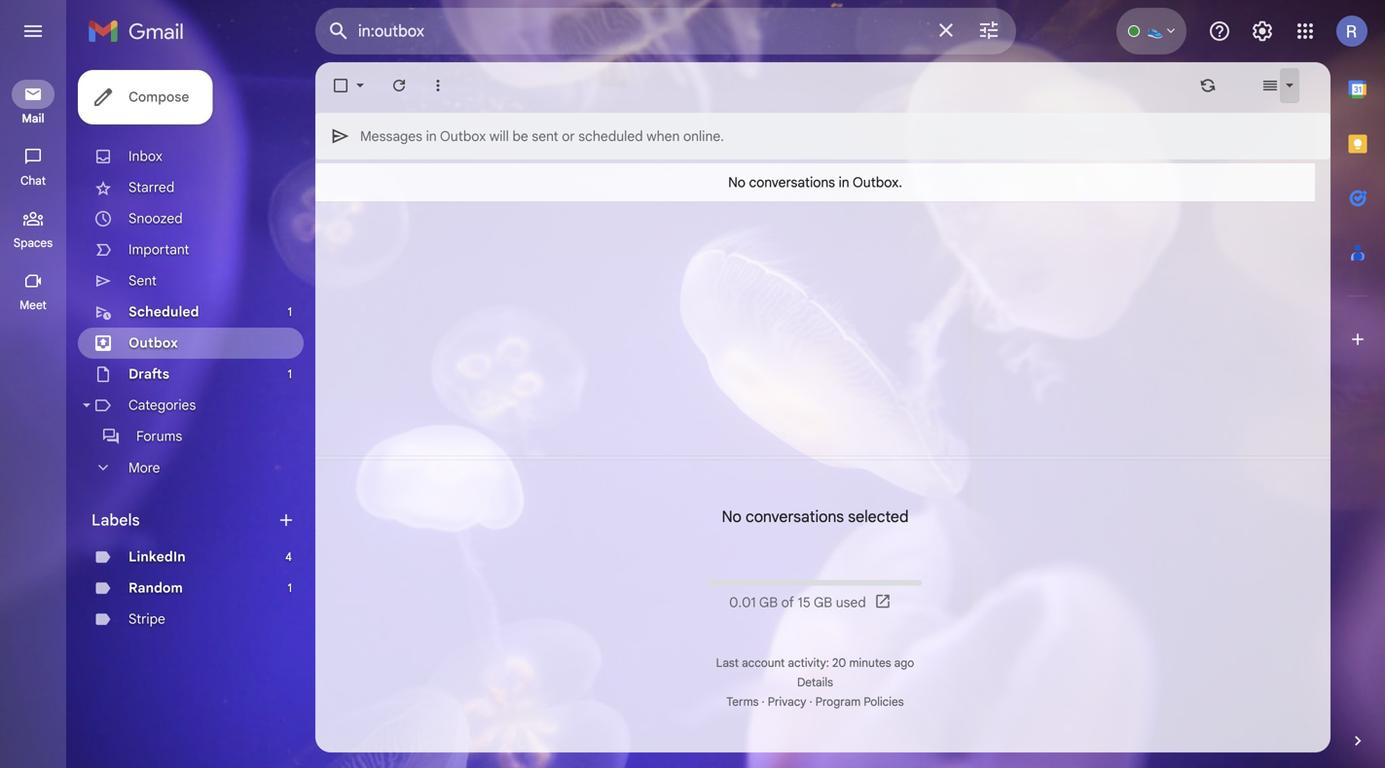 Task type: describe. For each thing, give the bounding box(es) containing it.
categories link
[[128, 397, 196, 414]]

forums link
[[136, 428, 182, 445]]

will
[[489, 128, 509, 145]]

messages
[[360, 128, 422, 145]]

clear search image
[[927, 11, 966, 50]]

compose button
[[78, 70, 213, 125]]

last account activity: 20 minutes ago details terms · privacy · program policies
[[716, 656, 914, 710]]

toggle split pane mode image
[[1260, 76, 1280, 95]]

ago
[[894, 656, 914, 671]]

chat heading
[[0, 173, 66, 189]]

advanced search options image
[[969, 11, 1008, 50]]

conversations for selected
[[746, 508, 844, 527]]

0.01 gb of 15 gb used
[[729, 594, 866, 611]]

be
[[512, 128, 528, 145]]

1 for scheduled
[[288, 305, 292, 320]]

active image
[[1148, 23, 1163, 39]]

meet
[[20, 298, 47, 313]]

search in mail image
[[321, 14, 356, 49]]

last
[[716, 656, 739, 671]]

no for no conversations in outbox.
[[728, 174, 746, 191]]

linkedin
[[128, 549, 186, 566]]

no conversations selected main content
[[315, 62, 1331, 753]]

snoozed
[[128, 210, 183, 227]]

main menu image
[[21, 19, 45, 43]]

1 vertical spatial outbox
[[128, 335, 178, 352]]

1 for random
[[288, 582, 292, 596]]

random
[[128, 580, 183, 597]]

compose
[[128, 89, 189, 106]]

scheduled
[[128, 304, 199, 321]]

stripe link
[[128, 611, 165, 628]]

none checkbox inside 'no conversations selected' "main content"
[[331, 76, 350, 95]]

meet heading
[[0, 298, 66, 313]]

mail heading
[[0, 111, 66, 127]]

program
[[815, 695, 861, 710]]

spaces heading
[[0, 236, 66, 251]]

labels heading
[[91, 511, 276, 530]]

privacy
[[768, 695, 806, 710]]

sent
[[532, 128, 558, 145]]

more image
[[428, 76, 448, 95]]

activity:
[[788, 656, 829, 671]]

offline sync status image
[[1198, 76, 1218, 95]]

4
[[285, 550, 292, 565]]

outbox.
[[853, 174, 902, 191]]

2 gb from the left
[[814, 594, 832, 611]]

important
[[128, 241, 189, 258]]

starred
[[128, 179, 174, 196]]

labels
[[91, 511, 140, 530]]

no conversations selected
[[722, 508, 909, 527]]

selected
[[848, 508, 909, 527]]

refresh image
[[389, 76, 409, 95]]

more
[[128, 460, 160, 477]]

1 · from the left
[[762, 695, 765, 710]]



Task type: locate. For each thing, give the bounding box(es) containing it.
no conversations in outbox.
[[728, 174, 902, 191]]

0 horizontal spatial in
[[426, 128, 437, 145]]

0 horizontal spatial gb
[[759, 594, 778, 611]]

forums
[[136, 428, 182, 445]]

Search in mail search field
[[315, 8, 1016, 55]]

when
[[647, 128, 680, 145]]

15
[[798, 594, 810, 611]]

0 vertical spatial conversations
[[749, 174, 835, 191]]

drafts link
[[128, 366, 169, 383]]

gb right 15
[[814, 594, 832, 611]]

mail
[[22, 111, 44, 126]]

Search in mail text field
[[358, 21, 923, 41]]

3 1 from the top
[[288, 582, 292, 596]]

snoozed link
[[128, 210, 183, 227]]

chat
[[20, 174, 46, 188]]

outbox inside 'no conversations selected' "main content"
[[440, 128, 486, 145]]

conversations
[[749, 174, 835, 191], [746, 508, 844, 527]]

minutes
[[849, 656, 891, 671]]

1
[[288, 305, 292, 320], [288, 367, 292, 382], [288, 582, 292, 596]]

more button
[[78, 453, 304, 484]]

0 horizontal spatial outbox
[[128, 335, 178, 352]]

or
[[562, 128, 575, 145]]

policies
[[864, 695, 904, 710]]

1 horizontal spatial ·
[[809, 695, 812, 710]]

sent link
[[128, 273, 157, 290]]

in right messages
[[426, 128, 437, 145]]

0.01
[[729, 594, 756, 611]]

gb left "of" on the bottom of page
[[759, 594, 778, 611]]

inbox link
[[128, 148, 162, 165]]

20
[[832, 656, 846, 671]]

1 1 from the top
[[288, 305, 292, 320]]

1 vertical spatial in
[[839, 174, 849, 191]]

starred link
[[128, 179, 174, 196]]

program policies link
[[815, 695, 904, 710]]

spaces
[[14, 236, 53, 251]]

important link
[[128, 241, 189, 258]]

in
[[426, 128, 437, 145], [839, 174, 849, 191]]

support image
[[1208, 19, 1231, 43]]

navigation containing mail
[[0, 62, 68, 769]]

1 horizontal spatial in
[[839, 174, 849, 191]]

None checkbox
[[331, 76, 350, 95]]

1 vertical spatial 1
[[288, 367, 292, 382]]

settings image
[[1251, 19, 1274, 43]]

no for no conversations selected
[[722, 508, 742, 527]]

privacy link
[[768, 695, 806, 710]]

1 horizontal spatial gb
[[814, 594, 832, 611]]

gb
[[759, 594, 778, 611], [814, 594, 832, 611]]

outbox
[[440, 128, 486, 145], [128, 335, 178, 352]]

gmail image
[[88, 12, 194, 51]]

· down details
[[809, 695, 812, 710]]

sent
[[128, 273, 157, 290]]

tab list
[[1331, 62, 1385, 699]]

1 vertical spatial no
[[722, 508, 742, 527]]

scheduled
[[578, 128, 643, 145]]

account
[[742, 656, 785, 671]]

outbox up drafts link
[[128, 335, 178, 352]]

outbox link
[[128, 335, 178, 352]]

0 vertical spatial outbox
[[440, 128, 486, 145]]

terms
[[726, 695, 759, 710]]

terms link
[[726, 695, 759, 710]]

messages in outbox will be sent or scheduled when online.
[[360, 128, 724, 145]]

stripe
[[128, 611, 165, 628]]

2 · from the left
[[809, 695, 812, 710]]

1 vertical spatial conversations
[[746, 508, 844, 527]]

· right terms link
[[762, 695, 765, 710]]

outbox left will
[[440, 128, 486, 145]]

conversations for in
[[749, 174, 835, 191]]

of
[[781, 594, 794, 611]]

1 gb from the left
[[759, 594, 778, 611]]

·
[[762, 695, 765, 710], [809, 695, 812, 710]]

conversations left outbox. at the top of page
[[749, 174, 835, 191]]

0 horizontal spatial ·
[[762, 695, 765, 710]]

drafts
[[128, 366, 169, 383]]

linkedin link
[[128, 549, 186, 566]]

conversations left selected
[[746, 508, 844, 527]]

0 vertical spatial in
[[426, 128, 437, 145]]

details
[[797, 676, 833, 691]]

random link
[[128, 580, 183, 597]]

online.
[[683, 128, 724, 145]]

1 for drafts
[[288, 367, 292, 382]]

follow link to manage storage image
[[874, 593, 893, 613]]

categories
[[128, 397, 196, 414]]

used
[[836, 594, 866, 611]]

1 horizontal spatial outbox
[[440, 128, 486, 145]]

scheduled link
[[128, 304, 199, 321]]

2 vertical spatial 1
[[288, 582, 292, 596]]

0 vertical spatial 1
[[288, 305, 292, 320]]

no
[[728, 174, 746, 191], [722, 508, 742, 527]]

0 vertical spatial no
[[728, 174, 746, 191]]

navigation
[[0, 62, 68, 769]]

2 1 from the top
[[288, 367, 292, 382]]

inbox
[[128, 148, 162, 165]]

details link
[[797, 676, 833, 691]]

in left outbox. at the top of page
[[839, 174, 849, 191]]



Task type: vqa. For each thing, say whether or not it's contained in the screenshot.
selected in the right of the page
yes



